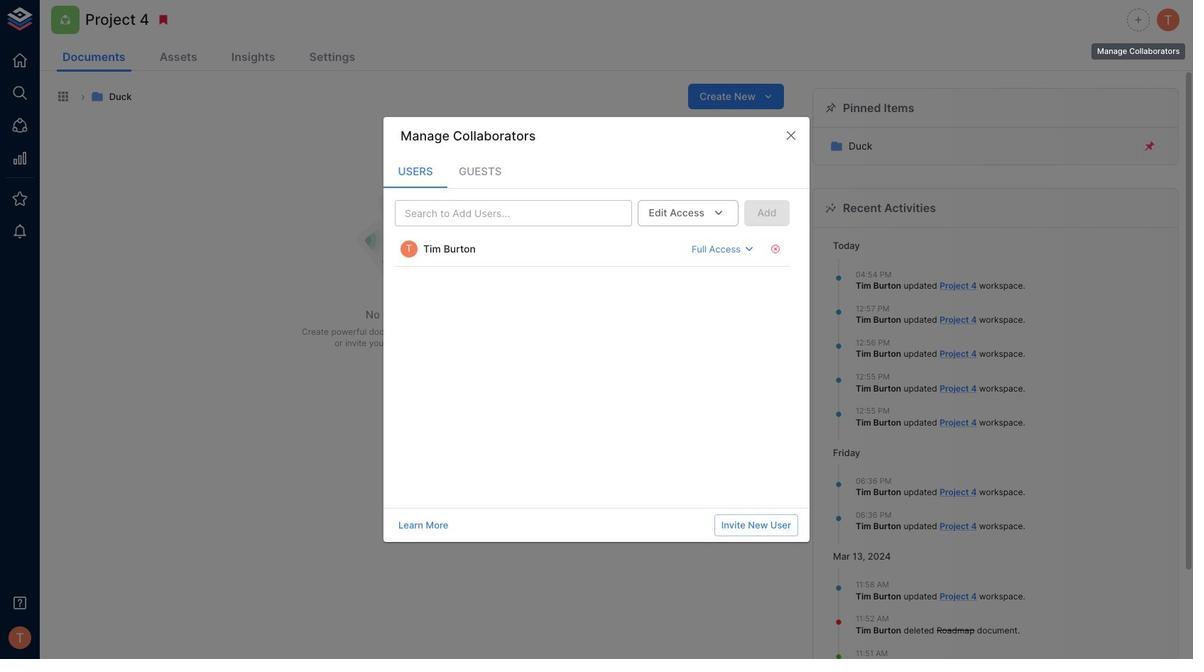 Task type: locate. For each thing, give the bounding box(es) containing it.
tab list
[[384, 154, 810, 188]]

unpin image
[[1144, 140, 1157, 153]]

dialog
[[384, 117, 810, 543]]

tooltip
[[1091, 33, 1187, 61]]



Task type: describe. For each thing, give the bounding box(es) containing it.
remove bookmark image
[[157, 13, 170, 26]]

Search to Add Users... text field
[[399, 205, 604, 223]]



Task type: vqa. For each thing, say whether or not it's contained in the screenshot.
Search documents, folders and workspaces... text box
no



